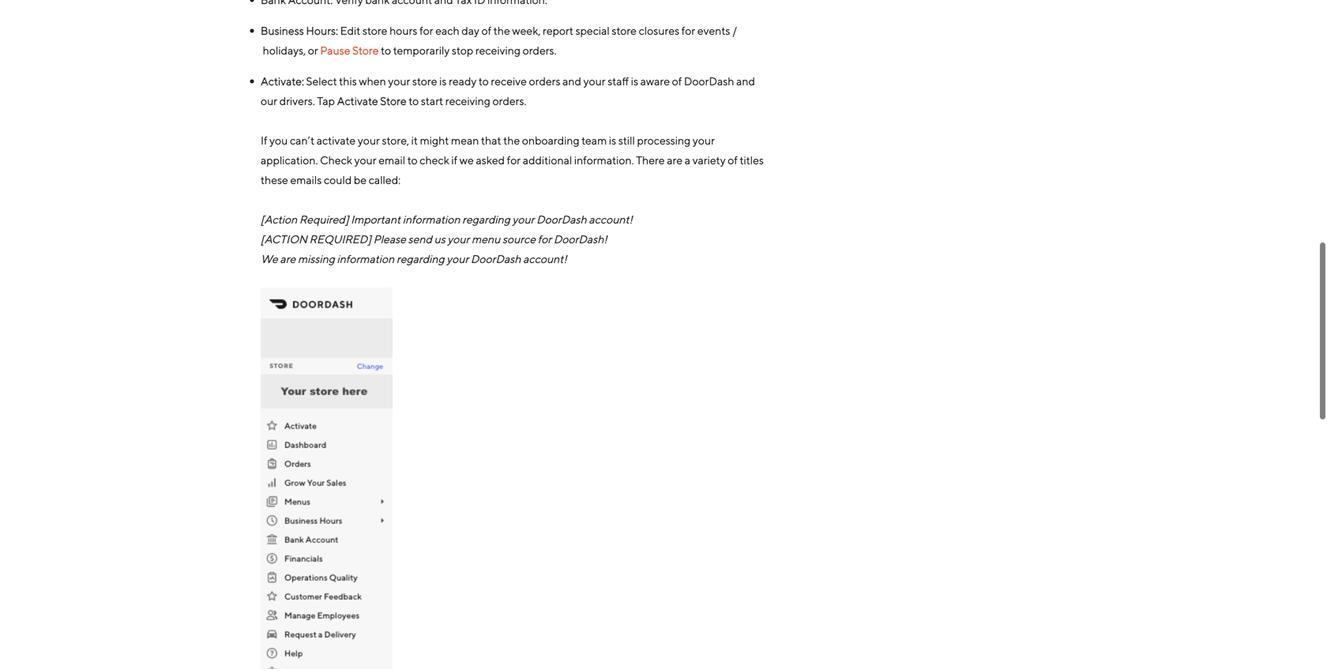 Task type: vqa. For each thing, say whether or not it's contained in the screenshot.
DASHING on the bottom left
no



Task type: locate. For each thing, give the bounding box(es) containing it.
required]
[[299, 213, 349, 226]]

0 horizontal spatial and
[[563, 74, 581, 88]]

to inside select this when your store is ready to receive orders and your staff is aware of doordash and our drivers. tap
[[479, 74, 489, 88]]

orders. down week,
[[523, 44, 557, 57]]

0 vertical spatial account!
[[589, 213, 633, 226]]

or
[[308, 44, 318, 57]]

1 vertical spatial doordash
[[537, 213, 587, 226]]

0 horizontal spatial are
[[280, 252, 296, 265]]

is inside if you can't activate your store, it might mean that the onboarding team is still processing your application. check your email to check if we asked for additional information. there are a variety of titles these emails could be called:
[[609, 134, 616, 147]]

2 horizontal spatial doordash
[[684, 74, 734, 88]]

called:
[[369, 173, 401, 186]]

2 vertical spatial of
[[728, 154, 738, 167]]

is
[[439, 74, 447, 88], [631, 74, 638, 88], [609, 134, 616, 147]]

1 horizontal spatial and
[[736, 74, 755, 88]]

closures
[[639, 24, 680, 37]]

report
[[543, 24, 574, 37]]

regarding down send
[[397, 252, 445, 265]]

regarding up menu
[[462, 213, 510, 226]]

might
[[420, 134, 449, 147]]

if you can't activate your store, it might mean that the onboarding team is still processing your application. check your email to check if we asked for additional information. there are a variety of titles these emails could be called:
[[261, 134, 764, 186]]

1 horizontal spatial information
[[403, 213, 460, 226]]

for
[[420, 24, 433, 37], [682, 24, 695, 37], [507, 154, 521, 167], [538, 233, 552, 246]]

of right aware
[[672, 74, 682, 88]]

account! down source
[[523, 252, 567, 265]]

is right staff
[[631, 74, 638, 88]]

staff
[[608, 74, 629, 88]]

information up us
[[403, 213, 460, 226]]

information down please
[[337, 252, 394, 265]]

activate
[[337, 94, 378, 107]]

events
[[698, 24, 730, 37]]

store
[[352, 44, 379, 57], [380, 94, 407, 107]]

to down hours
[[381, 44, 391, 57]]

select
[[306, 74, 337, 88]]

orders.
[[523, 44, 557, 57], [493, 94, 527, 107]]

0 horizontal spatial regarding
[[397, 252, 445, 265]]

2 horizontal spatial is
[[631, 74, 638, 88]]

be
[[354, 173, 367, 186]]

is left "ready"
[[439, 74, 447, 88]]

regarding
[[462, 213, 510, 226], [397, 252, 445, 265]]

1 vertical spatial receiving
[[445, 94, 491, 107]]

1 vertical spatial are
[[280, 252, 296, 265]]

select this when your store is ready to receive orders and your staff is aware of doordash and our drivers. tap
[[261, 74, 755, 107]]

1 horizontal spatial doordash
[[537, 213, 587, 226]]

[action required] important information regarding your doordash account! [action required] please send us your menu source for doordash! we are missing information regarding your doordash account!
[[261, 213, 633, 265]]

1 horizontal spatial store
[[380, 94, 407, 107]]

the right that
[[503, 134, 520, 147]]

orders. down receive
[[493, 94, 527, 107]]

can't
[[290, 134, 315, 147]]

drivers.
[[280, 94, 315, 107]]

receiving
[[475, 44, 521, 57], [445, 94, 491, 107]]

receiving up receive
[[475, 44, 521, 57]]

your
[[388, 74, 410, 88], [584, 74, 606, 88], [358, 134, 380, 147], [693, 134, 715, 147], [354, 154, 377, 167], [512, 213, 535, 226], [447, 233, 470, 246], [447, 252, 469, 265]]

of left titles at the right top of page
[[728, 154, 738, 167]]

please
[[373, 233, 406, 246]]

0 vertical spatial regarding
[[462, 213, 510, 226]]

0 horizontal spatial store
[[363, 24, 387, 37]]

1 horizontal spatial of
[[672, 74, 682, 88]]

is left still
[[609, 134, 616, 147]]

[action
[[261, 233, 307, 246]]

1 vertical spatial the
[[503, 134, 520, 147]]

2 horizontal spatial of
[[728, 154, 738, 167]]

temporarily
[[393, 44, 450, 57]]

each
[[435, 24, 460, 37]]

for right source
[[538, 233, 552, 246]]

of inside select this when your store is ready to receive orders and your staff is aware of doordash and our drivers. tap
[[672, 74, 682, 88]]

required]
[[309, 233, 371, 246]]

information
[[403, 213, 460, 226], [337, 252, 394, 265]]

for inside if you can't activate your store, it might mean that the onboarding team is still processing your application. check your email to check if we asked for additional information. there are a variety of titles these emails could be called:
[[507, 154, 521, 167]]

if
[[451, 154, 458, 167]]

store down edit
[[352, 44, 379, 57]]

are
[[667, 154, 683, 167], [280, 252, 296, 265]]

hours
[[390, 24, 418, 37]]

0 horizontal spatial is
[[439, 74, 447, 88]]

1 vertical spatial of
[[672, 74, 682, 88]]

for left events
[[682, 24, 695, 37]]

doordash up doordash!
[[537, 213, 587, 226]]

store down when on the top of the page
[[380, 94, 407, 107]]

pause store to temporarily stop receiving orders.
[[320, 44, 557, 57]]

and right orders
[[563, 74, 581, 88]]

day
[[462, 24, 479, 37]]

there
[[636, 154, 665, 167]]

asked
[[476, 154, 505, 167]]

email
[[379, 154, 405, 167]]

could
[[324, 173, 352, 186]]

doordash
[[684, 74, 734, 88], [537, 213, 587, 226], [471, 252, 521, 265]]

1 vertical spatial store
[[380, 94, 407, 107]]

our
[[261, 94, 277, 107]]

doordash down menu
[[471, 252, 521, 265]]

0 vertical spatial of
[[482, 24, 492, 37]]

0 horizontal spatial information
[[337, 252, 394, 265]]

of right day
[[482, 24, 492, 37]]

1 horizontal spatial regarding
[[462, 213, 510, 226]]

store
[[363, 24, 387, 37], [612, 24, 637, 37], [412, 74, 437, 88]]

store right special
[[612, 24, 637, 37]]

to down it
[[407, 154, 418, 167]]

1 horizontal spatial are
[[667, 154, 683, 167]]

of
[[482, 24, 492, 37], [672, 74, 682, 88], [728, 154, 738, 167]]

are inside if you can't activate your store, it might mean that the onboarding team is still processing your application. check your email to check if we asked for additional information. there are a variety of titles these emails could be called:
[[667, 154, 683, 167]]

doordash down events
[[684, 74, 734, 88]]

the inside if you can't activate your store, it might mean that the onboarding team is still processing your application. check your email to check if we asked for additional information. there are a variety of titles these emails could be called:
[[503, 134, 520, 147]]

/
[[732, 24, 737, 37]]

1 horizontal spatial store
[[412, 74, 437, 88]]

and down / at the right
[[736, 74, 755, 88]]

this
[[339, 74, 357, 88]]

and
[[563, 74, 581, 88], [736, 74, 755, 88]]

application.
[[261, 154, 318, 167]]

store for activate
[[380, 94, 407, 107]]

0 horizontal spatial store
[[352, 44, 379, 57]]

you
[[270, 134, 288, 147]]

receive
[[491, 74, 527, 88]]

check
[[420, 154, 449, 167]]

are inside [action required] important information regarding your doordash account! [action required] please send us your menu source for doordash! we are missing information regarding your doordash account!
[[280, 252, 296, 265]]

of inside 'edit store hours for each day of the week, report special store closures for events / holidays, or'
[[482, 24, 492, 37]]

2 vertical spatial doordash
[[471, 252, 521, 265]]

store right edit
[[363, 24, 387, 37]]

0 vertical spatial orders.
[[523, 44, 557, 57]]

0 horizontal spatial account!
[[523, 252, 567, 265]]

0 vertical spatial doordash
[[684, 74, 734, 88]]

the left week,
[[494, 24, 510, 37]]

to right "ready"
[[479, 74, 489, 88]]

onboarding
[[522, 134, 580, 147]]

1 horizontal spatial is
[[609, 134, 616, 147]]

account! up doordash!
[[589, 213, 633, 226]]

1 vertical spatial information
[[337, 252, 394, 265]]

1 vertical spatial orders.
[[493, 94, 527, 107]]

store up activate store to start receiving orders. at the left top of the page
[[412, 74, 437, 88]]

are left a
[[667, 154, 683, 167]]

0 horizontal spatial of
[[482, 24, 492, 37]]

account!
[[589, 213, 633, 226], [523, 252, 567, 265]]

0 vertical spatial store
[[352, 44, 379, 57]]

the
[[494, 24, 510, 37], [503, 134, 520, 147]]

0 vertical spatial are
[[667, 154, 683, 167]]

0 vertical spatial the
[[494, 24, 510, 37]]

holidays,
[[263, 44, 306, 57]]

to
[[381, 44, 391, 57], [479, 74, 489, 88], [409, 94, 419, 107], [407, 154, 418, 167]]

receiving down "ready"
[[445, 94, 491, 107]]

we
[[460, 154, 474, 167]]

are right we
[[280, 252, 296, 265]]

doordash!
[[554, 233, 607, 246]]

stop
[[452, 44, 473, 57]]

business hours:
[[261, 24, 338, 37]]

for right asked
[[507, 154, 521, 167]]

1 and from the left
[[563, 74, 581, 88]]



Task type: describe. For each thing, give the bounding box(es) containing it.
still
[[619, 134, 635, 147]]

edit store hours for each day of the week, report special store closures for events / holidays, or
[[261, 24, 737, 57]]

team
[[582, 134, 607, 147]]

variety
[[693, 154, 726, 167]]

doordash inside select this when your store is ready to receive orders and your staff is aware of doordash and our drivers. tap
[[684, 74, 734, 88]]

0 vertical spatial information
[[403, 213, 460, 226]]

orders
[[529, 74, 561, 88]]

source
[[502, 233, 536, 246]]

mean
[[451, 134, 479, 147]]

missing
[[298, 252, 335, 265]]

for up temporarily
[[420, 24, 433, 37]]

0 vertical spatial receiving
[[475, 44, 521, 57]]

aware
[[640, 74, 670, 88]]

user-added image image
[[261, 287, 393, 669]]

special
[[576, 24, 610, 37]]

the inside 'edit store hours for each day of the week, report special store closures for events / holidays, or'
[[494, 24, 510, 37]]

it
[[411, 134, 418, 147]]

information.
[[574, 154, 634, 167]]

1 vertical spatial account!
[[523, 252, 567, 265]]

us
[[434, 233, 445, 246]]

activate:
[[261, 74, 304, 88]]

these
[[261, 173, 288, 186]]

[action
[[261, 213, 297, 226]]

titles
[[740, 154, 764, 167]]

we
[[261, 252, 278, 265]]

for inside [action required] important information regarding your doordash account! [action required] please send us your menu source for doordash! we are missing information regarding your doordash account!
[[538, 233, 552, 246]]

week,
[[512, 24, 541, 37]]

additional
[[523, 154, 572, 167]]

hours:
[[306, 24, 338, 37]]

send
[[408, 233, 432, 246]]

pause
[[320, 44, 350, 57]]

tap
[[317, 94, 335, 107]]

of inside if you can't activate your store, it might mean that the onboarding team is still processing your application. check your email to check if we asked for additional information. there are a variety of titles these emails could be called:
[[728, 154, 738, 167]]

business
[[261, 24, 304, 37]]

store inside select this when your store is ready to receive orders and your staff is aware of doordash and our drivers. tap
[[412, 74, 437, 88]]

1 horizontal spatial account!
[[589, 213, 633, 226]]

2 horizontal spatial store
[[612, 24, 637, 37]]

check
[[320, 154, 352, 167]]

store,
[[382, 134, 409, 147]]

0 horizontal spatial doordash
[[471, 252, 521, 265]]

that
[[481, 134, 501, 147]]

to inside if you can't activate your store, it might mean that the onboarding team is still processing your application. check your email to check if we asked for additional information. there are a variety of titles these emails could be called:
[[407, 154, 418, 167]]

emails
[[290, 173, 322, 186]]

ready
[[449, 74, 477, 88]]

is for your
[[631, 74, 638, 88]]

store for pause
[[352, 44, 379, 57]]

activate
[[317, 134, 356, 147]]

1 vertical spatial regarding
[[397, 252, 445, 265]]

to left start
[[409, 94, 419, 107]]

activate store to start receiving orders.
[[337, 94, 527, 107]]

edit
[[340, 24, 361, 37]]

important
[[351, 213, 401, 226]]

when
[[359, 74, 386, 88]]

menu
[[472, 233, 500, 246]]

if
[[261, 134, 267, 147]]

2 and from the left
[[736, 74, 755, 88]]

is for onboarding
[[609, 134, 616, 147]]

processing
[[637, 134, 691, 147]]

pause store link
[[320, 44, 379, 57]]

a
[[685, 154, 691, 167]]

start
[[421, 94, 443, 107]]



